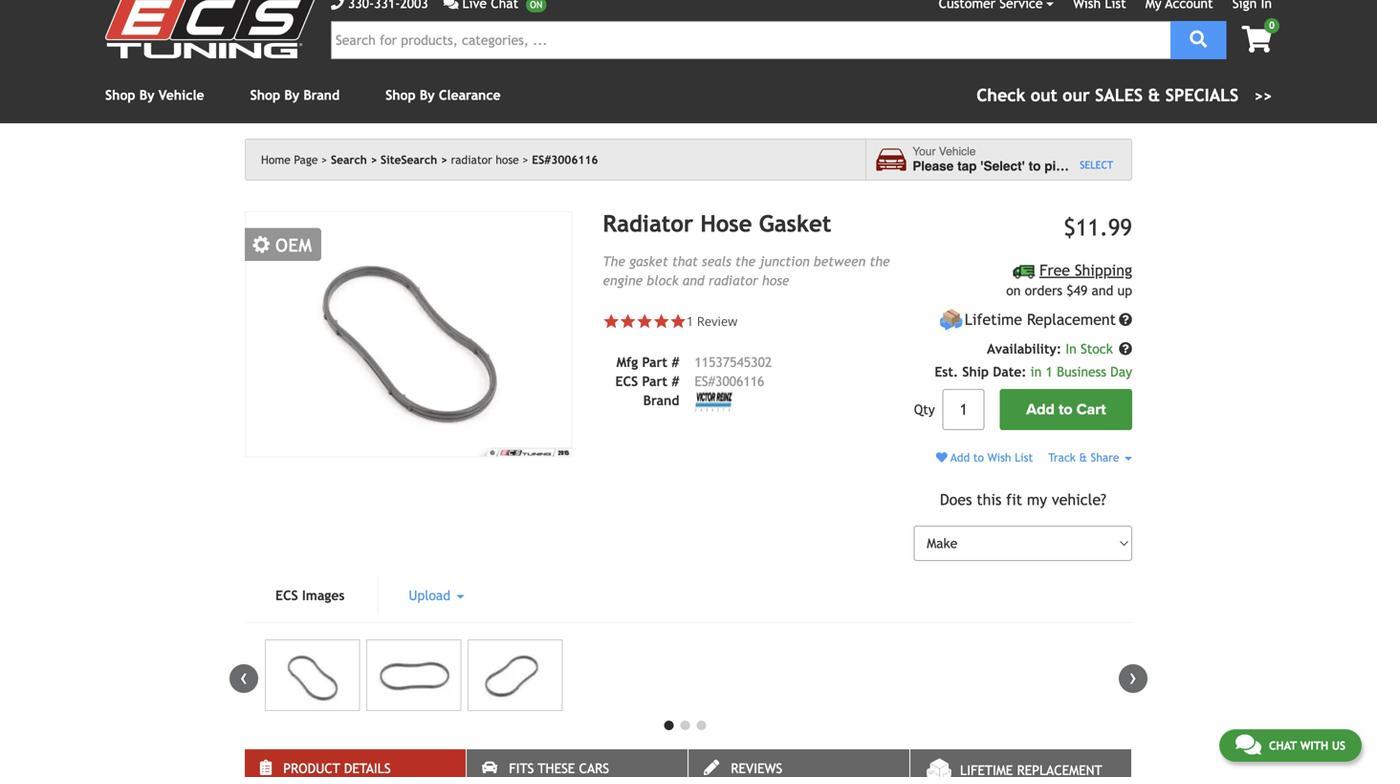 Task type: locate. For each thing, give the bounding box(es) containing it.
star image down block
[[653, 313, 670, 330]]

add down "in"
[[1027, 401, 1055, 419]]

0 vertical spatial add
[[1027, 401, 1055, 419]]

add
[[1027, 401, 1055, 419], [951, 451, 970, 465]]

0 horizontal spatial brand
[[304, 88, 340, 103]]

list
[[1015, 451, 1033, 465]]

1 star image from the left
[[620, 313, 636, 330]]

None text field
[[943, 389, 985, 431]]

# left "es#"
[[672, 374, 680, 389]]

1 horizontal spatial the
[[870, 254, 890, 269]]

my
[[1027, 491, 1047, 509]]

sitesearch
[[381, 153, 437, 166]]

vehicle
[[1085, 159, 1129, 174]]

2 part from the top
[[642, 374, 668, 389]]

home page
[[261, 153, 318, 166]]

1 vertical spatial 1
[[1046, 365, 1053, 380]]

2 shop from the left
[[250, 88, 280, 103]]

1 horizontal spatial 1
[[1046, 365, 1053, 380]]

2 # from the top
[[672, 374, 680, 389]]

es# 3006116 brand
[[643, 374, 765, 408]]

1 horizontal spatial &
[[1148, 85, 1161, 105]]

1 horizontal spatial add
[[1027, 401, 1055, 419]]

0 vertical spatial hose
[[496, 153, 519, 166]]

vehicle up tap
[[939, 145, 976, 158]]

add inside add to cart button
[[1027, 401, 1055, 419]]

add to cart
[[1027, 401, 1106, 419]]

$49
[[1067, 283, 1088, 299]]

with
[[1301, 739, 1329, 753]]

brand for shop by brand
[[304, 88, 340, 103]]

to for add to cart
[[1059, 401, 1073, 419]]

pick
[[1045, 159, 1071, 174]]

this
[[977, 491, 1002, 509]]

shop for shop by clearance
[[386, 88, 416, 103]]

2 horizontal spatial to
[[1059, 401, 1073, 419]]

0 vertical spatial part
[[642, 355, 668, 370]]

Search text field
[[331, 21, 1171, 59]]

1 vertical spatial ecs
[[275, 588, 298, 604]]

radiator down seals
[[709, 273, 758, 288]]

0 horizontal spatial and
[[683, 273, 705, 288]]

chat with us
[[1269, 739, 1346, 753]]

upload
[[409, 588, 455, 604]]

1 horizontal spatial hose
[[762, 273, 790, 288]]

0 vertical spatial to
[[1029, 159, 1041, 174]]

1 horizontal spatial vehicle
[[939, 145, 976, 158]]

1 vertical spatial &
[[1079, 451, 1088, 465]]

to
[[1029, 159, 1041, 174], [1059, 401, 1073, 419], [974, 451, 984, 465]]

shop
[[105, 88, 135, 103], [250, 88, 280, 103], [386, 88, 416, 103]]

1 vertical spatial #
[[672, 374, 680, 389]]

2 the from the left
[[870, 254, 890, 269]]

radiator hose
[[451, 153, 519, 166]]

replacement
[[1027, 311, 1116, 329]]

stock
[[1081, 342, 1113, 357]]

2 horizontal spatial shop
[[386, 88, 416, 103]]

add for add to wish list
[[951, 451, 970, 465]]

1 shop from the left
[[105, 88, 135, 103]]

part down 'mfg part #'
[[642, 374, 668, 389]]

fits
[[509, 762, 534, 777]]

to inside add to cart button
[[1059, 401, 1073, 419]]

shop by clearance link
[[386, 88, 501, 103]]

these
[[538, 762, 575, 777]]

business
[[1057, 365, 1107, 380]]

1 horizontal spatial by
[[284, 88, 300, 103]]

fits these cars link
[[467, 750, 688, 778]]

part
[[642, 355, 668, 370], [642, 374, 668, 389]]

1 vertical spatial radiator
[[709, 273, 758, 288]]

1 right "in"
[[1046, 365, 1053, 380]]

mfg part #
[[617, 355, 680, 370]]

0 horizontal spatial add
[[951, 451, 970, 465]]

0 horizontal spatial shop
[[105, 88, 135, 103]]

ecs
[[616, 374, 638, 389], [275, 588, 298, 604]]

0 horizontal spatial vehicle
[[159, 88, 204, 103]]

ecs left images
[[275, 588, 298, 604]]

to left pick
[[1029, 159, 1041, 174]]

by down ecs tuning image
[[139, 88, 155, 103]]

add right heart image
[[951, 451, 970, 465]]

1
[[687, 313, 694, 330], [1046, 365, 1053, 380]]

shop for shop by brand
[[250, 88, 280, 103]]

# up es# 3006116 brand
[[672, 355, 680, 370]]

& right sales
[[1148, 85, 1161, 105]]

add to cart button
[[1000, 389, 1133, 431]]

›
[[1130, 665, 1137, 690]]

0 horizontal spatial 1
[[687, 313, 694, 330]]

part right mfg
[[642, 355, 668, 370]]

1 left review
[[687, 313, 694, 330]]

shop for shop by vehicle
[[105, 88, 135, 103]]

by for vehicle
[[139, 88, 155, 103]]

0 horizontal spatial hose
[[496, 153, 519, 166]]

seals
[[702, 254, 731, 269]]

1 horizontal spatial ecs
[[616, 374, 638, 389]]

track & share
[[1049, 451, 1123, 465]]

& right track
[[1079, 451, 1088, 465]]

es#3006116
[[532, 153, 598, 166]]

part inside '11537545302 ecs part #'
[[642, 374, 668, 389]]

radiator right "sitesearch"
[[451, 153, 492, 166]]

3 by from the left
[[420, 88, 435, 103]]

brand
[[304, 88, 340, 103], [643, 393, 680, 408]]

0 vertical spatial &
[[1148, 85, 1161, 105]]

victor reinz image
[[695, 392, 733, 412]]

radiator hose gasket
[[603, 210, 832, 237]]

#
[[672, 355, 680, 370], [672, 374, 680, 389]]

1 vertical spatial part
[[642, 374, 668, 389]]

vehicle inside the your vehicle please tap 'select' to pick a vehicle
[[939, 145, 976, 158]]

hose down junction
[[762, 273, 790, 288]]

sales & specials link
[[977, 82, 1272, 108]]

1 horizontal spatial and
[[1092, 283, 1114, 299]]

hose
[[496, 153, 519, 166], [762, 273, 790, 288]]

0 horizontal spatial ecs
[[275, 588, 298, 604]]

2 star image from the left
[[653, 313, 670, 330]]

1 review link
[[687, 313, 738, 330]]

cars
[[579, 762, 609, 777]]

brand up page
[[304, 88, 340, 103]]

qty
[[914, 402, 935, 418]]

0 vertical spatial radiator
[[451, 153, 492, 166]]

and
[[683, 273, 705, 288], [1092, 283, 1114, 299]]

shopping cart image
[[1242, 26, 1272, 53]]

1 vertical spatial to
[[1059, 401, 1073, 419]]

brand down 'mfg part #'
[[643, 393, 680, 408]]

2 vertical spatial to
[[974, 451, 984, 465]]

3 star image from the left
[[670, 313, 687, 330]]

0 horizontal spatial by
[[139, 88, 155, 103]]

1 by from the left
[[139, 88, 155, 103]]

tap
[[958, 159, 977, 174]]

star image
[[603, 313, 620, 330], [653, 313, 670, 330]]

gasket
[[759, 210, 832, 237]]

hose inside the gasket that seals the junction between the engine block and radiator hose
[[762, 273, 790, 288]]

and down that
[[683, 273, 705, 288]]

does this fit my vehicle?
[[940, 491, 1107, 509]]

'select'
[[981, 159, 1025, 174]]

1 vertical spatial vehicle
[[939, 145, 976, 158]]

radiator
[[451, 153, 492, 166], [709, 273, 758, 288]]

availability: in stock
[[987, 342, 1117, 357]]

hose left the es#3006116
[[496, 153, 519, 166]]

up
[[1118, 283, 1133, 299]]

3 shop from the left
[[386, 88, 416, 103]]

2 by from the left
[[284, 88, 300, 103]]

0 vertical spatial ecs
[[616, 374, 638, 389]]

0 link
[[1227, 18, 1280, 55]]

between
[[814, 254, 866, 269]]

0 horizontal spatial to
[[974, 451, 984, 465]]

heart image
[[936, 452, 948, 464]]

chat with us link
[[1219, 730, 1362, 762]]

1 horizontal spatial shop
[[250, 88, 280, 103]]

es#3006116 - 11537545302 - radiator hose gasket - the gasket that seals the junction between the engine block and radiator hose - victor reinz - bmw image
[[245, 211, 572, 458], [265, 640, 360, 712], [366, 640, 461, 712], [468, 640, 563, 712]]

by for brand
[[284, 88, 300, 103]]

the
[[735, 254, 756, 269], [870, 254, 890, 269]]

to left cart
[[1059, 401, 1073, 419]]

ecs down mfg
[[616, 374, 638, 389]]

vehicle down ecs tuning image
[[159, 88, 204, 103]]

clearance
[[439, 88, 501, 103]]

brand inside es# 3006116 brand
[[643, 393, 680, 408]]

by up the home page link
[[284, 88, 300, 103]]

0 horizontal spatial the
[[735, 254, 756, 269]]

your
[[913, 145, 936, 158]]

day
[[1111, 365, 1133, 380]]

1 vertical spatial hose
[[762, 273, 790, 288]]

2 horizontal spatial by
[[420, 88, 435, 103]]

0 vertical spatial vehicle
[[159, 88, 204, 103]]

1 vertical spatial brand
[[643, 393, 680, 408]]

0 horizontal spatial star image
[[603, 313, 620, 330]]

hose
[[700, 210, 752, 237]]

shop by vehicle
[[105, 88, 204, 103]]

0 vertical spatial brand
[[304, 88, 340, 103]]

that
[[672, 254, 698, 269]]

add for add to cart
[[1027, 401, 1055, 419]]

1 vertical spatial add
[[951, 451, 970, 465]]

1 horizontal spatial to
[[1029, 159, 1041, 174]]

to for add to wish list
[[974, 451, 984, 465]]

by for clearance
[[420, 88, 435, 103]]

reviews
[[731, 762, 783, 777]]

shop by brand link
[[250, 88, 340, 103]]

0 horizontal spatial &
[[1079, 451, 1088, 465]]

star image left review
[[670, 313, 687, 330]]

star image up 'mfg part #'
[[636, 313, 653, 330]]

0 vertical spatial #
[[672, 355, 680, 370]]

add to wish list link
[[936, 451, 1033, 465]]

images
[[302, 588, 345, 604]]

fits these cars
[[509, 762, 609, 777]]

es#
[[695, 374, 715, 389]]

comments image
[[444, 0, 459, 10]]

by left clearance
[[420, 88, 435, 103]]

and inside free shipping on orders $49 and up
[[1092, 283, 1114, 299]]

1 horizontal spatial brand
[[643, 393, 680, 408]]

1 horizontal spatial star image
[[653, 313, 670, 330]]

est. ship date: in 1 business day
[[935, 365, 1133, 380]]

question circle image
[[1119, 343, 1133, 356]]

star image up mfg
[[620, 313, 636, 330]]

to left wish
[[974, 451, 984, 465]]

the right between
[[870, 254, 890, 269]]

0
[[1269, 20, 1275, 31]]

page
[[294, 153, 318, 166]]

1 review
[[687, 313, 738, 330]]

# inside '11537545302 ecs part #'
[[672, 374, 680, 389]]

free shipping image
[[1014, 266, 1036, 279]]

1 # from the top
[[672, 355, 680, 370]]

star image down engine
[[603, 313, 620, 330]]

1 horizontal spatial radiator
[[709, 273, 758, 288]]

star image
[[620, 313, 636, 330], [636, 313, 653, 330], [670, 313, 687, 330]]

the right seals
[[735, 254, 756, 269]]

and down shipping
[[1092, 283, 1114, 299]]



Task type: describe. For each thing, give the bounding box(es) containing it.
radiator
[[603, 210, 694, 237]]

ecs images link
[[245, 577, 375, 615]]

shop by vehicle link
[[105, 88, 204, 103]]

your vehicle please tap 'select' to pick a vehicle
[[913, 145, 1129, 174]]

vehicle?
[[1052, 491, 1107, 509]]

does
[[940, 491, 972, 509]]

& for sales
[[1148, 85, 1161, 105]]

1 part from the top
[[642, 355, 668, 370]]

add to wish list
[[948, 451, 1033, 465]]

track & share button
[[1049, 451, 1133, 465]]

fit
[[1006, 491, 1023, 509]]

share
[[1091, 451, 1120, 465]]

availability:
[[987, 342, 1062, 357]]

specials
[[1166, 85, 1239, 105]]

free
[[1040, 261, 1070, 279]]

ecs tuning image
[[105, 0, 316, 58]]

shop by brand
[[250, 88, 340, 103]]

2 star image from the left
[[636, 313, 653, 330]]

select link
[[1080, 158, 1114, 173]]

free shipping on orders $49 and up
[[1006, 261, 1133, 299]]

in
[[1031, 365, 1042, 380]]

and inside the gasket that seals the junction between the engine block and radiator hose
[[683, 273, 705, 288]]

phone image
[[331, 0, 344, 10]]

in
[[1066, 342, 1077, 357]]

0 horizontal spatial radiator
[[451, 153, 492, 166]]

radiator hose link
[[451, 153, 529, 166]]

select
[[1080, 159, 1114, 171]]

search image
[[1190, 31, 1207, 48]]

the
[[603, 254, 625, 269]]

cart
[[1077, 401, 1106, 419]]

lifetime replacement
[[965, 311, 1116, 329]]

3006116
[[715, 374, 765, 389]]

radiator inside the gasket that seals the junction between the engine block and radiator hose
[[709, 273, 758, 288]]

‹
[[240, 665, 248, 690]]

wish
[[988, 451, 1012, 465]]

ship
[[963, 365, 989, 380]]

sales & specials
[[1095, 85, 1239, 105]]

product details link
[[245, 750, 466, 778]]

& for track
[[1079, 451, 1088, 465]]

1 star image from the left
[[603, 313, 620, 330]]

shop by clearance
[[386, 88, 501, 103]]

sales
[[1095, 85, 1143, 105]]

search
[[331, 153, 367, 166]]

block
[[647, 273, 679, 288]]

engine
[[603, 273, 643, 288]]

home
[[261, 153, 291, 166]]

› link
[[1119, 665, 1148, 694]]

the gasket that seals the junction between the engine block and radiator hose
[[603, 254, 890, 288]]

brand for es# 3006116 brand
[[643, 393, 680, 408]]

‹ link
[[230, 665, 258, 694]]

on
[[1006, 283, 1021, 299]]

upload button
[[378, 577, 495, 615]]

junction
[[760, 254, 810, 269]]

0 vertical spatial 1
[[687, 313, 694, 330]]

home page link
[[261, 153, 327, 166]]

please
[[913, 159, 954, 174]]

comments image
[[1236, 734, 1262, 757]]

chat
[[1269, 739, 1297, 753]]

product details
[[283, 762, 391, 777]]

shipping
[[1075, 261, 1133, 279]]

to inside the your vehicle please tap 'select' to pick a vehicle
[[1029, 159, 1041, 174]]

this product is lifetime replacement eligible image
[[940, 308, 963, 332]]

est.
[[935, 365, 958, 380]]

orders
[[1025, 283, 1063, 299]]

details
[[344, 762, 391, 777]]

product
[[283, 762, 340, 777]]

question circle image
[[1119, 313, 1133, 327]]

1 the from the left
[[735, 254, 756, 269]]

ecs inside '11537545302 ecs part #'
[[616, 374, 638, 389]]

ecs images
[[275, 588, 345, 604]]

11537545302
[[695, 355, 772, 370]]

date:
[[993, 365, 1027, 380]]

a
[[1074, 159, 1082, 174]]

11.99
[[1076, 214, 1133, 241]]

gasket
[[629, 254, 668, 269]]

us
[[1332, 739, 1346, 753]]

review
[[697, 313, 738, 330]]



Task type: vqa. For each thing, say whether or not it's contained in the screenshot.
‹ link
yes



